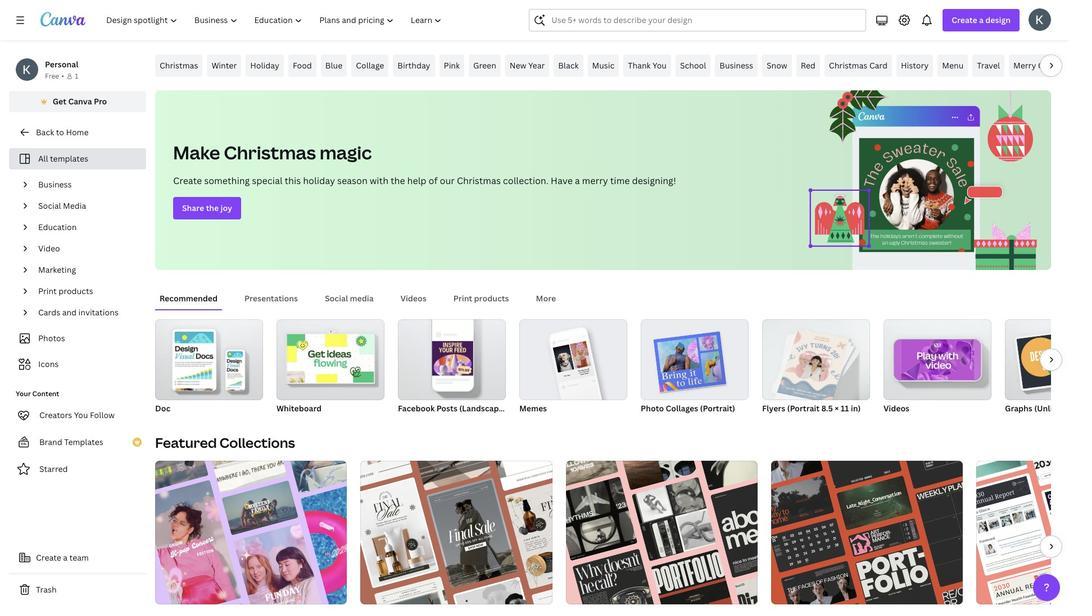 Task type: describe. For each thing, give the bounding box(es) containing it.
social media button
[[320, 288, 378, 310]]

creators
[[39, 410, 72, 421]]

red
[[801, 60, 815, 71]]

get canva pro
[[53, 96, 107, 107]]

christma
[[1038, 60, 1069, 71]]

green
[[473, 60, 496, 71]]

(portrait)
[[700, 404, 735, 414]]

print products button
[[449, 288, 513, 310]]

canva
[[68, 96, 92, 107]]

trash link
[[9, 579, 146, 602]]

merry christma link
[[1009, 55, 1069, 77]]

the inside share the joy link
[[206, 203, 219, 214]]

trash
[[36, 585, 57, 596]]

icons
[[38, 359, 59, 370]]

a for design
[[979, 15, 984, 25]]

green link
[[469, 55, 501, 77]]

christmas card link
[[824, 55, 892, 77]]

create for create a team
[[36, 553, 61, 564]]

recommended
[[160, 293, 218, 304]]

history link
[[896, 55, 933, 77]]

videos button
[[396, 288, 431, 310]]

red link
[[796, 55, 820, 77]]

memes
[[519, 404, 547, 414]]

a for team
[[63, 553, 68, 564]]

education
[[38, 222, 77, 233]]

Search search field
[[552, 10, 844, 31]]

flyer (portrait 8.5 × 11 in) image inside flyers (portrait 8.5 × 11 in) link
[[777, 330, 849, 404]]

card
[[869, 60, 887, 71]]

free
[[45, 71, 59, 81]]

flyers
[[762, 404, 785, 414]]

content
[[32, 389, 59, 399]]

this
[[285, 175, 301, 187]]

your content
[[16, 389, 59, 399]]

products for print products button at the left
[[474, 293, 509, 304]]

designing!
[[632, 175, 676, 187]]

something
[[204, 175, 250, 187]]

create a team
[[36, 553, 89, 564]]

creators you follow link
[[9, 405, 146, 427]]

creators you follow
[[39, 410, 115, 421]]

social for social media
[[38, 201, 61, 211]]

1 vertical spatial videos
[[884, 404, 909, 414]]

cards and invitations link
[[34, 302, 139, 324]]

social media
[[325, 293, 374, 304]]

facebook
[[398, 404, 435, 414]]

whiteboard
[[277, 404, 322, 414]]

photo collages (portrait) link
[[641, 320, 749, 416]]

1 horizontal spatial business link
[[715, 55, 758, 77]]

have
[[551, 175, 573, 187]]

print products link
[[34, 281, 139, 302]]

1
[[75, 71, 78, 81]]

marketing
[[38, 265, 76, 275]]

products for print products link on the left top of page
[[59, 286, 93, 297]]

with
[[370, 175, 388, 187]]

make christmas magic image
[[781, 90, 1051, 270]]

facebook posts (landscape) link
[[398, 320, 506, 416]]

christmas left card
[[829, 60, 867, 71]]

photo collages (portrait)
[[641, 404, 735, 414]]

marketing link
[[34, 260, 139, 281]]

new year link
[[505, 55, 549, 77]]

cards
[[38, 307, 60, 318]]

(landscape)
[[459, 404, 506, 414]]

doc
[[155, 404, 170, 414]]

print for print products link on the left top of page
[[38, 286, 57, 297]]

kendall parks image
[[1029, 8, 1051, 31]]

featured
[[155, 434, 217, 452]]

create for create something special this holiday season with the help of our christmas collection. have a merry time designing!
[[173, 175, 202, 187]]

1 horizontal spatial business
[[720, 60, 753, 71]]

christmas inside "link"
[[160, 60, 198, 71]]

get canva pro button
[[9, 91, 146, 112]]

presentations
[[245, 293, 298, 304]]

print products for print products link on the left top of page
[[38, 286, 93, 297]]

8.5
[[821, 404, 833, 414]]

photo
[[641, 404, 664, 414]]

new
[[510, 60, 526, 71]]

merry
[[1013, 60, 1036, 71]]

featured collections
[[155, 434, 295, 452]]

video link
[[34, 238, 139, 260]]

christmas link
[[155, 55, 203, 77]]

posts
[[436, 404, 457, 414]]

travel
[[977, 60, 1000, 71]]

social for social media
[[325, 293, 348, 304]]



Task type: locate. For each thing, give the bounding box(es) containing it.
0 horizontal spatial print
[[38, 286, 57, 297]]

a right have
[[575, 175, 580, 187]]

0 horizontal spatial create
[[36, 553, 61, 564]]

starred
[[39, 464, 68, 475]]

0 horizontal spatial print products
[[38, 286, 93, 297]]

1 horizontal spatial social
[[325, 293, 348, 304]]

food link
[[288, 55, 316, 77]]

0 horizontal spatial social
[[38, 201, 61, 211]]

create for create a design
[[952, 15, 977, 25]]

1 horizontal spatial products
[[474, 293, 509, 304]]

media
[[63, 201, 86, 211]]

social inside button
[[325, 293, 348, 304]]

you right thank on the right top of the page
[[653, 60, 667, 71]]

holiday link
[[246, 55, 284, 77]]

all templates
[[38, 153, 88, 164]]

11
[[841, 404, 849, 414]]

products left more
[[474, 293, 509, 304]]

whiteboard image
[[277, 320, 384, 401], [287, 335, 374, 383]]

education link
[[34, 217, 139, 238]]

2 horizontal spatial create
[[952, 15, 977, 25]]

create inside "button"
[[36, 553, 61, 564]]

personal
[[45, 59, 78, 70]]

videos inside button
[[401, 293, 426, 304]]

print for print products button at the left
[[453, 293, 472, 304]]

music link
[[588, 55, 619, 77]]

2 vertical spatial create
[[36, 553, 61, 564]]

create left the team
[[36, 553, 61, 564]]

print products
[[38, 286, 93, 297], [453, 293, 509, 304]]

memes link
[[519, 320, 627, 416]]

birthday
[[398, 60, 430, 71]]

0 vertical spatial a
[[979, 15, 984, 25]]

a inside "button"
[[63, 553, 68, 564]]

business left the snow
[[720, 60, 753, 71]]

the
[[391, 175, 405, 187], [206, 203, 219, 214]]

1 horizontal spatial you
[[653, 60, 667, 71]]

business up social media
[[38, 179, 72, 190]]

graph (unlimited) image
[[1005, 320, 1069, 401]]

your
[[16, 389, 31, 399]]

icons link
[[16, 354, 139, 375]]

social media
[[38, 201, 86, 211]]

business link up media
[[34, 174, 139, 196]]

share the joy
[[182, 203, 232, 214]]

1 horizontal spatial videos
[[884, 404, 909, 414]]

collage link
[[351, 55, 389, 77]]

social left the media
[[325, 293, 348, 304]]

print
[[38, 286, 57, 297], [453, 293, 472, 304]]

share the joy link
[[173, 197, 241, 220]]

templates
[[50, 153, 88, 164]]

print products inside print products button
[[453, 293, 509, 304]]

photo collage (portrait) image inside photo collages (portrait) link
[[653, 332, 726, 393]]

flyers (portrait 8.5 × 11 in) link
[[762, 320, 870, 416]]

christmas left winter at the top
[[160, 60, 198, 71]]

1 horizontal spatial print products
[[453, 293, 509, 304]]

1 horizontal spatial a
[[575, 175, 580, 187]]

flyer (portrait 8.5 × 11 in) image
[[762, 320, 870, 401], [777, 330, 849, 404]]

merry
[[582, 175, 608, 187]]

0 vertical spatial business link
[[715, 55, 758, 77]]

0 horizontal spatial products
[[59, 286, 93, 297]]

in)
[[851, 404, 861, 414]]

school
[[680, 60, 706, 71]]

snow
[[767, 60, 787, 71]]

christmas right our
[[457, 175, 501, 187]]

year
[[528, 60, 545, 71]]

collage
[[356, 60, 384, 71]]

products inside print products link
[[59, 286, 93, 297]]

pro
[[94, 96, 107, 107]]

0 vertical spatial you
[[653, 60, 667, 71]]

travel link
[[972, 55, 1004, 77]]

you for creators
[[74, 410, 88, 421]]

pink link
[[439, 55, 464, 77]]

holiday
[[250, 60, 279, 71]]

holiday
[[303, 175, 335, 187]]

video image
[[884, 320, 991, 401], [901, 340, 974, 381]]

christmas up special
[[224, 141, 316, 165]]

you for thank
[[653, 60, 667, 71]]

videos right in)
[[884, 404, 909, 414]]

business link left snow link
[[715, 55, 758, 77]]

1 vertical spatial social
[[325, 293, 348, 304]]

social up education
[[38, 201, 61, 211]]

0 horizontal spatial business link
[[34, 174, 139, 196]]

media
[[350, 293, 374, 304]]

2 vertical spatial a
[[63, 553, 68, 564]]

0 horizontal spatial videos
[[401, 293, 426, 304]]

(unlimite
[[1034, 404, 1069, 414]]

1 horizontal spatial create
[[173, 175, 202, 187]]

menu link
[[938, 55, 968, 77]]

team
[[69, 553, 89, 564]]

print inside button
[[453, 293, 472, 304]]

0 vertical spatial videos
[[401, 293, 426, 304]]

you
[[653, 60, 667, 71], [74, 410, 88, 421]]

videos
[[401, 293, 426, 304], [884, 404, 909, 414]]

None search field
[[529, 9, 866, 31]]

2 horizontal spatial a
[[979, 15, 984, 25]]

facebook post (landscape) image
[[398, 320, 506, 401], [432, 342, 473, 376]]

a
[[979, 15, 984, 25], [575, 175, 580, 187], [63, 553, 68, 564]]

products up the 'cards and invitations'
[[59, 286, 93, 297]]

more
[[536, 293, 556, 304]]

a inside dropdown button
[[979, 15, 984, 25]]

snow link
[[762, 55, 792, 77]]

presentations button
[[240, 288, 302, 310]]

1 horizontal spatial the
[[391, 175, 405, 187]]

home
[[66, 127, 89, 138]]

birthday link
[[393, 55, 435, 77]]

create a design
[[952, 15, 1011, 25]]

create up the share
[[173, 175, 202, 187]]

0 horizontal spatial you
[[74, 410, 88, 421]]

you left follow
[[74, 410, 88, 421]]

collection.
[[503, 175, 549, 187]]

top level navigation element
[[99, 9, 452, 31]]

christmas
[[160, 60, 198, 71], [829, 60, 867, 71], [224, 141, 316, 165], [457, 175, 501, 187]]

to
[[56, 127, 64, 138]]

0 vertical spatial social
[[38, 201, 61, 211]]

videos right the media
[[401, 293, 426, 304]]

facebook posts (landscape)
[[398, 404, 506, 414]]

a left the team
[[63, 553, 68, 564]]

graphs (unlimite link
[[1005, 320, 1069, 416]]

1 vertical spatial business
[[38, 179, 72, 190]]

music
[[592, 60, 614, 71]]

print right 'videos' button at the left of the page
[[453, 293, 472, 304]]

templates
[[64, 437, 103, 448]]

get
[[53, 96, 66, 107]]

print products inside print products link
[[38, 286, 93, 297]]

photo collage (portrait) image
[[641, 320, 749, 401], [653, 332, 726, 393]]

0 vertical spatial the
[[391, 175, 405, 187]]

0 horizontal spatial the
[[206, 203, 219, 214]]

print up cards
[[38, 286, 57, 297]]

free •
[[45, 71, 64, 81]]

collages
[[666, 404, 698, 414]]

follow
[[90, 410, 115, 421]]

0 vertical spatial business
[[720, 60, 753, 71]]

print products for print products button at the left
[[453, 293, 509, 304]]

social media link
[[34, 196, 139, 217]]

1 horizontal spatial print
[[453, 293, 472, 304]]

our
[[440, 175, 455, 187]]

1 vertical spatial business link
[[34, 174, 139, 196]]

1 vertical spatial a
[[575, 175, 580, 187]]

create inside dropdown button
[[952, 15, 977, 25]]

brand
[[39, 437, 62, 448]]

a left design
[[979, 15, 984, 25]]

back to home
[[36, 127, 89, 138]]

brand templates link
[[9, 432, 146, 454]]

winter
[[212, 60, 237, 71]]

make christmas magic
[[173, 141, 372, 165]]

0 horizontal spatial business
[[38, 179, 72, 190]]

products inside print products button
[[474, 293, 509, 304]]

video
[[38, 243, 60, 254]]

1 vertical spatial the
[[206, 203, 219, 214]]

meme image
[[519, 320, 627, 401], [551, 340, 595, 383]]

food
[[293, 60, 312, 71]]

the left joy
[[206, 203, 219, 214]]

back to home link
[[9, 121, 146, 144]]

1 vertical spatial create
[[173, 175, 202, 187]]

doc image
[[155, 320, 263, 401], [155, 320, 263, 401]]

0 horizontal spatial a
[[63, 553, 68, 564]]

1 vertical spatial you
[[74, 410, 88, 421]]

history
[[901, 60, 929, 71]]

(portrait
[[787, 404, 820, 414]]

blue
[[325, 60, 342, 71]]

create left design
[[952, 15, 977, 25]]

the right 'with'
[[391, 175, 405, 187]]

videos link
[[884, 320, 991, 416]]

0 vertical spatial create
[[952, 15, 977, 25]]

create a design button
[[943, 9, 1020, 31]]



Task type: vqa. For each thing, say whether or not it's contained in the screenshot.
TRY
no



